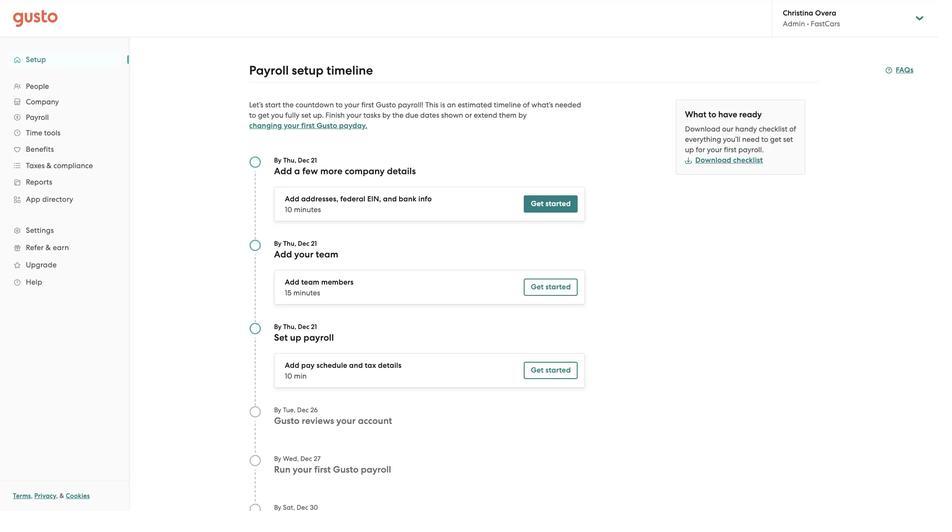 Task type: describe. For each thing, give the bounding box(es) containing it.
changing
[[249, 121, 282, 130]]

to inside download our handy checklist of everything you'll need to get set up for your first payroll.
[[762, 135, 769, 144]]

to left have
[[709, 110, 717, 120]]

pay
[[301, 361, 315, 370]]

1 by from the left
[[383, 111, 391, 120]]

gusto inside let's start the countdown to your first gusto payroll! this is an estimated                     timeline of what's needed to get you fully set up.
[[376, 101, 396, 109]]

1 get started button from the top
[[524, 195, 578, 213]]

by tue, dec 26 gusto reviews your account
[[274, 406, 392, 427]]

team inside the add team members 15 minutes
[[301, 278, 320, 287]]

your inside let's start the countdown to your first gusto payroll! this is an estimated                     timeline of what's needed to get you fully set up.
[[345, 101, 360, 109]]

up inside download our handy checklist of everything you'll need to get set up for your first payroll.
[[686, 145, 695, 154]]

upgrade
[[26, 261, 57, 269]]

payroll.
[[739, 145, 764, 154]]

them
[[499, 111, 517, 120]]

download for download checklist
[[696, 156, 732, 165]]

bank
[[399, 195, 417, 204]]

refer
[[26, 243, 44, 252]]

account
[[358, 415, 392, 427]]

app
[[26, 195, 40, 204]]

& for compliance
[[47, 161, 52, 170]]

payroll!
[[398, 101, 424, 109]]

help link
[[9, 274, 120, 290]]

to down let's
[[249, 111, 256, 120]]

& for earn
[[46, 243, 51, 252]]

the inside finish your tasks by the due dates shown or extend them by changing your first gusto payday.
[[393, 111, 404, 120]]

payroll inside by thu, dec 21 set up payroll
[[304, 332, 334, 343]]

your down fully
[[284, 121, 300, 130]]

countdown
[[296, 101, 334, 109]]

1 vertical spatial checklist
[[734, 156, 764, 165]]

download checklist link
[[686, 156, 764, 165]]

10 inside add pay schedule and tax details 10 min
[[285, 372, 292, 381]]

details inside by thu, dec 21 add a few more company details
[[387, 166, 416, 177]]

info
[[419, 195, 432, 204]]

thu, for up
[[283, 323, 297, 331]]

the inside let's start the countdown to your first gusto payroll! this is an estimated                     timeline of what's needed to get you fully set up.
[[283, 101, 294, 109]]

setup
[[292, 63, 324, 78]]

what
[[686, 110, 707, 120]]

estimated
[[458, 101, 492, 109]]

first inside by wed, dec 27 run your first gusto payroll
[[314, 464, 331, 475]]

by for run your first gusto payroll
[[274, 455, 282, 463]]

first inside finish your tasks by the due dates shown or extend them by changing your first gusto payday.
[[301, 121, 315, 130]]

payroll for payroll
[[26, 113, 49, 122]]

reviews
[[302, 415, 334, 427]]

started for second get started button from the top of the page
[[546, 283, 571, 292]]

a
[[294, 166, 300, 177]]

2 get started button from the top
[[524, 279, 578, 296]]

need
[[743, 135, 760, 144]]

let's
[[249, 101, 264, 109]]

payroll setup timeline
[[249, 63, 373, 78]]

add pay schedule and tax details 10 min
[[285, 361, 402, 381]]

your inside by wed, dec 27 run your first gusto payroll
[[293, 464, 312, 475]]

payday.
[[339, 121, 368, 130]]

few
[[303, 166, 318, 177]]

2 get started from the top
[[531, 283, 571, 292]]

taxes & compliance button
[[9, 158, 120, 173]]

setup
[[26, 55, 46, 64]]

to up finish
[[336, 101, 343, 109]]

set inside let's start the countdown to your first gusto payroll! this is an estimated                     timeline of what's needed to get you fully set up.
[[302, 111, 311, 120]]

benefits
[[26, 145, 54, 154]]

download our handy checklist of everything you'll need to get set up for your first payroll.
[[686, 125, 797, 154]]

shown
[[441, 111, 464, 120]]

reports
[[26, 178, 52, 186]]

finish
[[326, 111, 345, 120]]

your up payday.
[[347, 111, 362, 120]]

let's start the countdown to your first gusto payroll! this is an estimated                     timeline of what's needed to get you fully set up.
[[249, 101, 582, 120]]

by wed, dec 27 run your first gusto payroll
[[274, 455, 392, 475]]

download for download our handy checklist of everything you'll need to get set up for your first payroll.
[[686, 125, 721, 133]]

changing your first gusto payday. button
[[249, 121, 368, 131]]

app directory
[[26, 195, 73, 204]]

handy
[[736, 125, 758, 133]]

dec for team
[[298, 240, 310, 248]]

earn
[[53, 243, 69, 252]]

an
[[447, 101, 456, 109]]

get inside let's start the countdown to your first gusto payroll! this is an estimated                     timeline of what's needed to get you fully set up.
[[258, 111, 269, 120]]

you'll
[[724, 135, 741, 144]]

addresses,
[[301, 195, 339, 204]]

terms
[[13, 492, 31, 500]]

started for 1st get started button from the top of the page
[[546, 199, 571, 208]]

this
[[426, 101, 439, 109]]

run
[[274, 464, 291, 475]]

schedule
[[317, 361, 348, 370]]

what's
[[532, 101, 554, 109]]

faqs button
[[886, 65, 914, 76]]

help
[[26, 278, 42, 286]]

1 , from the left
[[31, 492, 33, 500]]

dec for payroll
[[298, 323, 310, 331]]

by for add your team
[[274, 240, 282, 248]]

you
[[271, 111, 284, 120]]

terms link
[[13, 492, 31, 500]]

is
[[441, 101, 446, 109]]

privacy
[[34, 492, 56, 500]]

people button
[[9, 79, 120, 94]]

settings link
[[9, 223, 120, 238]]

privacy link
[[34, 492, 56, 500]]

upgrade link
[[9, 257, 120, 273]]

gusto inside finish your tasks by the due dates shown or extend them by changing your first gusto payday.
[[317, 121, 338, 130]]

taxes & compliance
[[26, 161, 93, 170]]

dec for few
[[298, 157, 310, 164]]

app directory link
[[9, 192, 120, 207]]

minutes inside the add team members 15 minutes
[[294, 289, 320, 297]]

cookies button
[[66, 491, 90, 501]]

fastcars
[[811, 19, 841, 28]]

tue,
[[283, 406, 296, 414]]

christina overa admin • fastcars
[[783, 9, 841, 28]]

terms , privacy , & cookies
[[13, 492, 90, 500]]

by for add a few more company details
[[274, 157, 282, 164]]

set inside download our handy checklist of everything you'll need to get set up for your first payroll.
[[784, 135, 794, 144]]

get for second get started button from the top of the page
[[531, 283, 544, 292]]

more
[[321, 166, 343, 177]]

start
[[265, 101, 281, 109]]



Task type: locate. For each thing, give the bounding box(es) containing it.
checklist up need on the right top of page
[[759, 125, 788, 133]]

1 vertical spatial team
[[301, 278, 320, 287]]

0 vertical spatial timeline
[[327, 63, 373, 78]]

0 vertical spatial thu,
[[283, 157, 297, 164]]

set right need on the right top of page
[[784, 135, 794, 144]]

1 circle blank image from the top
[[249, 406, 261, 418]]

get up changing in the top left of the page
[[258, 111, 269, 120]]

your up the add team members 15 minutes
[[294, 249, 314, 260]]

by for set up payroll
[[274, 323, 282, 331]]

0 vertical spatial and
[[383, 195, 397, 204]]

reports link
[[9, 174, 120, 190]]

dates
[[421, 111, 440, 120]]

3 started from the top
[[546, 366, 571, 375]]

refer & earn
[[26, 243, 69, 252]]

1 vertical spatial details
[[378, 361, 402, 370]]

your inside by tue, dec 26 gusto reviews your account
[[337, 415, 356, 427]]

1 horizontal spatial get
[[771, 135, 782, 144]]

the up fully
[[283, 101, 294, 109]]

timeline up them
[[494, 101, 521, 109]]

dec inside by thu, dec 21 set up payroll
[[298, 323, 310, 331]]

by
[[383, 111, 391, 120], [519, 111, 527, 120]]

2 circle blank image from the top
[[249, 455, 261, 467]]

and inside add pay schedule and tax details 10 min
[[349, 361, 363, 370]]

2 21 from the top
[[311, 240, 317, 248]]

0 vertical spatial minutes
[[294, 205, 321, 214]]

company button
[[9, 94, 120, 110]]

your inside by thu, dec 21 add your team
[[294, 249, 314, 260]]

timeline right setup
[[327, 63, 373, 78]]

0 horizontal spatial set
[[302, 111, 311, 120]]

by right them
[[519, 111, 527, 120]]

first inside download our handy checklist of everything you'll need to get set up for your first payroll.
[[724, 145, 737, 154]]

1 10 from the top
[[285, 205, 292, 214]]

1 horizontal spatial up
[[686, 145, 695, 154]]

2 vertical spatial &
[[60, 492, 64, 500]]

or
[[465, 111, 472, 120]]

payroll inside by wed, dec 27 run your first gusto payroll
[[361, 464, 392, 475]]

set
[[302, 111, 311, 120], [784, 135, 794, 144]]

2 , from the left
[[56, 492, 58, 500]]

settings
[[26, 226, 54, 235]]

minutes down addresses, at the left top of the page
[[294, 205, 321, 214]]

benefits link
[[9, 142, 120, 157]]

0 horizontal spatial of
[[523, 101, 530, 109]]

1 vertical spatial get started
[[531, 283, 571, 292]]

1 vertical spatial download
[[696, 156, 732, 165]]

0 vertical spatial download
[[686, 125, 721, 133]]

1 thu, from the top
[[283, 157, 297, 164]]

, left privacy
[[31, 492, 33, 500]]

time tools
[[26, 129, 60, 137]]

thu, inside by thu, dec 21 set up payroll
[[283, 323, 297, 331]]

time
[[26, 129, 42, 137]]

15
[[285, 289, 292, 297]]

timeline
[[327, 63, 373, 78], [494, 101, 521, 109]]

circle blank image for gusto reviews your account
[[249, 406, 261, 418]]

1 horizontal spatial and
[[383, 195, 397, 204]]

up left the "for"
[[686, 145, 695, 154]]

thu,
[[283, 157, 297, 164], [283, 240, 297, 248], [283, 323, 297, 331]]

1 vertical spatial payroll
[[361, 464, 392, 475]]

first down you'll
[[724, 145, 737, 154]]

1 vertical spatial &
[[46, 243, 51, 252]]

extend
[[474, 111, 498, 120]]

2 vertical spatial started
[[546, 366, 571, 375]]

add inside the add team members 15 minutes
[[285, 278, 300, 287]]

1 get from the top
[[531, 199, 544, 208]]

by inside by wed, dec 27 run your first gusto payroll
[[274, 455, 282, 463]]

1 vertical spatial started
[[546, 283, 571, 292]]

0 vertical spatial the
[[283, 101, 294, 109]]

gusto inside by tue, dec 26 gusto reviews your account
[[274, 415, 300, 427]]

0 vertical spatial checklist
[[759, 125, 788, 133]]

started
[[546, 199, 571, 208], [546, 283, 571, 292], [546, 366, 571, 375]]

& left cookies button
[[60, 492, 64, 500]]

checklist inside download our handy checklist of everything you'll need to get set up for your first payroll.
[[759, 125, 788, 133]]

2 started from the top
[[546, 283, 571, 292]]

christina
[[783, 9, 814, 18]]

first down 27
[[314, 464, 331, 475]]

1 vertical spatial thu,
[[283, 240, 297, 248]]

your right reviews
[[337, 415, 356, 427]]

have
[[719, 110, 738, 120]]

1 horizontal spatial timeline
[[494, 101, 521, 109]]

payroll inside dropdown button
[[26, 113, 49, 122]]

get for 1st get started button from the top of the page
[[531, 199, 544, 208]]

up right set
[[290, 332, 302, 343]]

details
[[387, 166, 416, 177], [378, 361, 402, 370]]

get right need on the right top of page
[[771, 135, 782, 144]]

dec for first
[[301, 455, 312, 463]]

2 by from the top
[[274, 240, 282, 248]]

cookies
[[66, 492, 90, 500]]

refer & earn link
[[9, 240, 120, 255]]

0 vertical spatial up
[[686, 145, 695, 154]]

0 horizontal spatial by
[[383, 111, 391, 120]]

1 vertical spatial get
[[531, 283, 544, 292]]

add inside by thu, dec 21 add a few more company details
[[274, 166, 292, 177]]

thu, inside by thu, dec 21 add your team
[[283, 240, 297, 248]]

2 vertical spatial thu,
[[283, 323, 297, 331]]

1 vertical spatial circle blank image
[[249, 455, 261, 467]]

wed,
[[283, 455, 299, 463]]

2 10 from the top
[[285, 372, 292, 381]]

0 horizontal spatial timeline
[[327, 63, 373, 78]]

dec inside by wed, dec 27 run your first gusto payroll
[[301, 455, 312, 463]]

taxes
[[26, 161, 45, 170]]

0 vertical spatial 10
[[285, 205, 292, 214]]

2 vertical spatial get started
[[531, 366, 571, 375]]

timeline inside let's start the countdown to your first gusto payroll! this is an estimated                     timeline of what's needed to get you fully set up.
[[494, 101, 521, 109]]

payroll for payroll setup timeline
[[249, 63, 289, 78]]

first down up.
[[301, 121, 315, 130]]

1 vertical spatial up
[[290, 332, 302, 343]]

10 inside the 'add addresses, federal ein, and bank info 10 minutes'
[[285, 205, 292, 214]]

payroll
[[304, 332, 334, 343], [361, 464, 392, 475]]

and
[[383, 195, 397, 204], [349, 361, 363, 370]]

0 horizontal spatial payroll
[[304, 332, 334, 343]]

circle blank image
[[249, 503, 261, 511]]

dec for your
[[297, 406, 309, 414]]

dec inside by thu, dec 21 add a few more company details
[[298, 157, 310, 164]]

& left the earn
[[46, 243, 51, 252]]

due
[[406, 111, 419, 120]]

by right tasks
[[383, 111, 391, 120]]

add for add addresses, federal ein, and bank info
[[285, 195, 300, 204]]

21 inside by thu, dec 21 add your team
[[311, 240, 317, 248]]

1 vertical spatial of
[[790, 125, 797, 133]]

by thu, dec 21 add a few more company details
[[274, 157, 416, 177]]

, left cookies button
[[56, 492, 58, 500]]

2 get from the top
[[531, 283, 544, 292]]

0 vertical spatial circle blank image
[[249, 406, 261, 418]]

add inside the 'add addresses, federal ein, and bank info 10 minutes'
[[285, 195, 300, 204]]

thu, inside by thu, dec 21 add a few more company details
[[283, 157, 297, 164]]

dec inside by tue, dec 26 gusto reviews your account
[[297, 406, 309, 414]]

1 horizontal spatial the
[[393, 111, 404, 120]]

0 vertical spatial details
[[387, 166, 416, 177]]

by thu, dec 21 add your team
[[274, 240, 339, 260]]

minutes
[[294, 205, 321, 214], [294, 289, 320, 297]]

set
[[274, 332, 288, 343]]

payroll
[[249, 63, 289, 78], [26, 113, 49, 122]]

dec inside by thu, dec 21 add your team
[[298, 240, 310, 248]]

1 horizontal spatial by
[[519, 111, 527, 120]]

finish your tasks by the due dates shown or extend them by changing your first gusto payday.
[[249, 111, 527, 130]]

the left due
[[393, 111, 404, 120]]

21 for team
[[311, 240, 317, 248]]

of inside download our handy checklist of everything you'll need to get set up for your first payroll.
[[790, 125, 797, 133]]

company
[[345, 166, 385, 177]]

details up bank
[[387, 166, 416, 177]]

2 by from the left
[[519, 111, 527, 120]]

up.
[[313, 111, 324, 120]]

add for add team members
[[285, 278, 300, 287]]

1 started from the top
[[546, 199, 571, 208]]

add for add pay schedule and tax details
[[285, 361, 300, 370]]

payroll up time
[[26, 113, 49, 122]]

list containing people
[[0, 79, 129, 291]]

your inside download our handy checklist of everything you'll need to get set up for your first payroll.
[[708, 145, 723, 154]]

& inside dropdown button
[[47, 161, 52, 170]]

set up changing your first gusto payday. button
[[302, 111, 311, 120]]

21
[[311, 157, 317, 164], [311, 240, 317, 248], [311, 323, 317, 331]]

ein,
[[368, 195, 382, 204]]

payroll up start
[[249, 63, 289, 78]]

1 vertical spatial payroll
[[26, 113, 49, 122]]

1 horizontal spatial set
[[784, 135, 794, 144]]

add addresses, federal ein, and bank info 10 minutes
[[285, 195, 432, 214]]

0 horizontal spatial payroll
[[26, 113, 49, 122]]

3 thu, from the top
[[283, 323, 297, 331]]

everything
[[686, 135, 722, 144]]

21 for payroll
[[311, 323, 317, 331]]

checklist down payroll. at the right
[[734, 156, 764, 165]]

1 horizontal spatial of
[[790, 125, 797, 133]]

1 vertical spatial and
[[349, 361, 363, 370]]

2 vertical spatial get started button
[[524, 362, 578, 379]]

list
[[0, 79, 129, 291]]

27
[[314, 455, 321, 463]]

0 vertical spatial team
[[316, 249, 339, 260]]

1 vertical spatial 21
[[311, 240, 317, 248]]

3 by from the top
[[274, 323, 282, 331]]

tools
[[44, 129, 60, 137]]

ready
[[740, 110, 762, 120]]

of
[[523, 101, 530, 109], [790, 125, 797, 133]]

your down wed,
[[293, 464, 312, 475]]

by thu, dec 21 set up payroll
[[274, 323, 334, 343]]

started for 3rd get started button from the top of the page
[[546, 366, 571, 375]]

home image
[[13, 10, 58, 27]]

federal
[[340, 195, 366, 204]]

26
[[311, 406, 318, 414]]

2 vertical spatial 21
[[311, 323, 317, 331]]

to
[[336, 101, 343, 109], [709, 110, 717, 120], [249, 111, 256, 120], [762, 135, 769, 144]]

minutes inside the 'add addresses, federal ein, and bank info 10 minutes'
[[294, 205, 321, 214]]

get inside download our handy checklist of everything you'll need to get set up for your first payroll.
[[771, 135, 782, 144]]

3 get from the top
[[531, 366, 544, 375]]

first up tasks
[[362, 101, 374, 109]]

by
[[274, 157, 282, 164], [274, 240, 282, 248], [274, 323, 282, 331], [274, 406, 282, 414], [274, 455, 282, 463]]

0 vertical spatial payroll
[[249, 63, 289, 78]]

1 vertical spatial minutes
[[294, 289, 320, 297]]

of inside let's start the countdown to your first gusto payroll! this is an estimated                     timeline of what's needed to get you fully set up.
[[523, 101, 530, 109]]

3 21 from the top
[[311, 323, 317, 331]]

4 by from the top
[[274, 406, 282, 414]]

1 vertical spatial the
[[393, 111, 404, 120]]

3 get started from the top
[[531, 366, 571, 375]]

minutes right 15
[[294, 289, 320, 297]]

0 horizontal spatial and
[[349, 361, 363, 370]]

overa
[[816, 9, 837, 18]]

thu, for a
[[283, 157, 297, 164]]

your up finish
[[345, 101, 360, 109]]

add inside add pay schedule and tax details 10 min
[[285, 361, 300, 370]]

details right tax
[[378, 361, 402, 370]]

0 vertical spatial get started
[[531, 199, 571, 208]]

team up members at left
[[316, 249, 339, 260]]

and right ein,
[[383, 195, 397, 204]]

download checklist
[[696, 156, 764, 165]]

21 inside by thu, dec 21 set up payroll
[[311, 323, 317, 331]]

needed
[[555, 101, 582, 109]]

to right need on the right top of page
[[762, 135, 769, 144]]

0 vertical spatial get
[[531, 199, 544, 208]]

21 for few
[[311, 157, 317, 164]]

payroll button
[[9, 110, 120, 125]]

what to have ready
[[686, 110, 762, 120]]

1 21 from the top
[[311, 157, 317, 164]]

add inside by thu, dec 21 add your team
[[274, 249, 292, 260]]

•
[[808, 19, 810, 28]]

faqs
[[897, 66, 914, 75]]

1 horizontal spatial ,
[[56, 492, 58, 500]]

time tools button
[[9, 125, 120, 141]]

details inside add pay schedule and tax details 10 min
[[378, 361, 402, 370]]

add team members 15 minutes
[[285, 278, 354, 297]]

first inside let's start the countdown to your first gusto payroll! this is an estimated                     timeline of what's needed to get you fully set up.
[[362, 101, 374, 109]]

for
[[696, 145, 706, 154]]

2 thu, from the top
[[283, 240, 297, 248]]

0 horizontal spatial ,
[[31, 492, 33, 500]]

members
[[322, 278, 354, 287]]

team left members at left
[[301, 278, 320, 287]]

download up everything at the right top
[[686, 125, 721, 133]]

0 vertical spatial of
[[523, 101, 530, 109]]

1 vertical spatial 10
[[285, 372, 292, 381]]

by inside by thu, dec 21 add your team
[[274, 240, 282, 248]]

setup link
[[9, 52, 120, 67]]

admin
[[783, 19, 806, 28]]

and left tax
[[349, 361, 363, 370]]

21 inside by thu, dec 21 add a few more company details
[[311, 157, 317, 164]]

circle blank image
[[249, 406, 261, 418], [249, 455, 261, 467]]

circle blank image left run on the bottom of page
[[249, 455, 261, 467]]

0 vertical spatial started
[[546, 199, 571, 208]]

gusto inside by wed, dec 27 run your first gusto payroll
[[333, 464, 359, 475]]

get for 3rd get started button from the top of the page
[[531, 366, 544, 375]]

by for gusto reviews your account
[[274, 406, 282, 414]]

0 vertical spatial get
[[258, 111, 269, 120]]

0 vertical spatial 21
[[311, 157, 317, 164]]

0 horizontal spatial the
[[283, 101, 294, 109]]

1 horizontal spatial payroll
[[361, 464, 392, 475]]

and inside the 'add addresses, federal ein, and bank info 10 minutes'
[[383, 195, 397, 204]]

1 get started from the top
[[531, 199, 571, 208]]

1 vertical spatial set
[[784, 135, 794, 144]]

0 horizontal spatial up
[[290, 332, 302, 343]]

5 by from the top
[[274, 455, 282, 463]]

& inside "link"
[[46, 243, 51, 252]]

1 vertical spatial get started button
[[524, 279, 578, 296]]

0 horizontal spatial get
[[258, 111, 269, 120]]

circle blank image left tue,
[[249, 406, 261, 418]]

2 vertical spatial get
[[531, 366, 544, 375]]

0 vertical spatial get started button
[[524, 195, 578, 213]]

download down the "for"
[[696, 156, 732, 165]]

by inside by thu, dec 21 add a few more company details
[[274, 157, 282, 164]]

0 vertical spatial set
[[302, 111, 311, 120]]

thu, for your
[[283, 240, 297, 248]]

0 vertical spatial payroll
[[304, 332, 334, 343]]

& right taxes
[[47, 161, 52, 170]]

3 get started button from the top
[[524, 362, 578, 379]]

by inside by tue, dec 26 gusto reviews your account
[[274, 406, 282, 414]]

1 vertical spatial get
[[771, 135, 782, 144]]

1 vertical spatial timeline
[[494, 101, 521, 109]]

circle blank image for run your first gusto payroll
[[249, 455, 261, 467]]

download inside download our handy checklist of everything you'll need to get set up for your first payroll.
[[686, 125, 721, 133]]

our
[[723, 125, 734, 133]]

up inside by thu, dec 21 set up payroll
[[290, 332, 302, 343]]

1 horizontal spatial payroll
[[249, 63, 289, 78]]

compliance
[[54, 161, 93, 170]]

,
[[31, 492, 33, 500], [56, 492, 58, 500]]

add
[[274, 166, 292, 177], [285, 195, 300, 204], [274, 249, 292, 260], [285, 278, 300, 287], [285, 361, 300, 370]]

your right the "for"
[[708, 145, 723, 154]]

by inside by thu, dec 21 set up payroll
[[274, 323, 282, 331]]

team inside by thu, dec 21 add your team
[[316, 249, 339, 260]]

gusto navigation element
[[0, 37, 129, 305]]

1 by from the top
[[274, 157, 282, 164]]

0 vertical spatial &
[[47, 161, 52, 170]]



Task type: vqa. For each thing, say whether or not it's contained in the screenshot.
topmost Get started
yes



